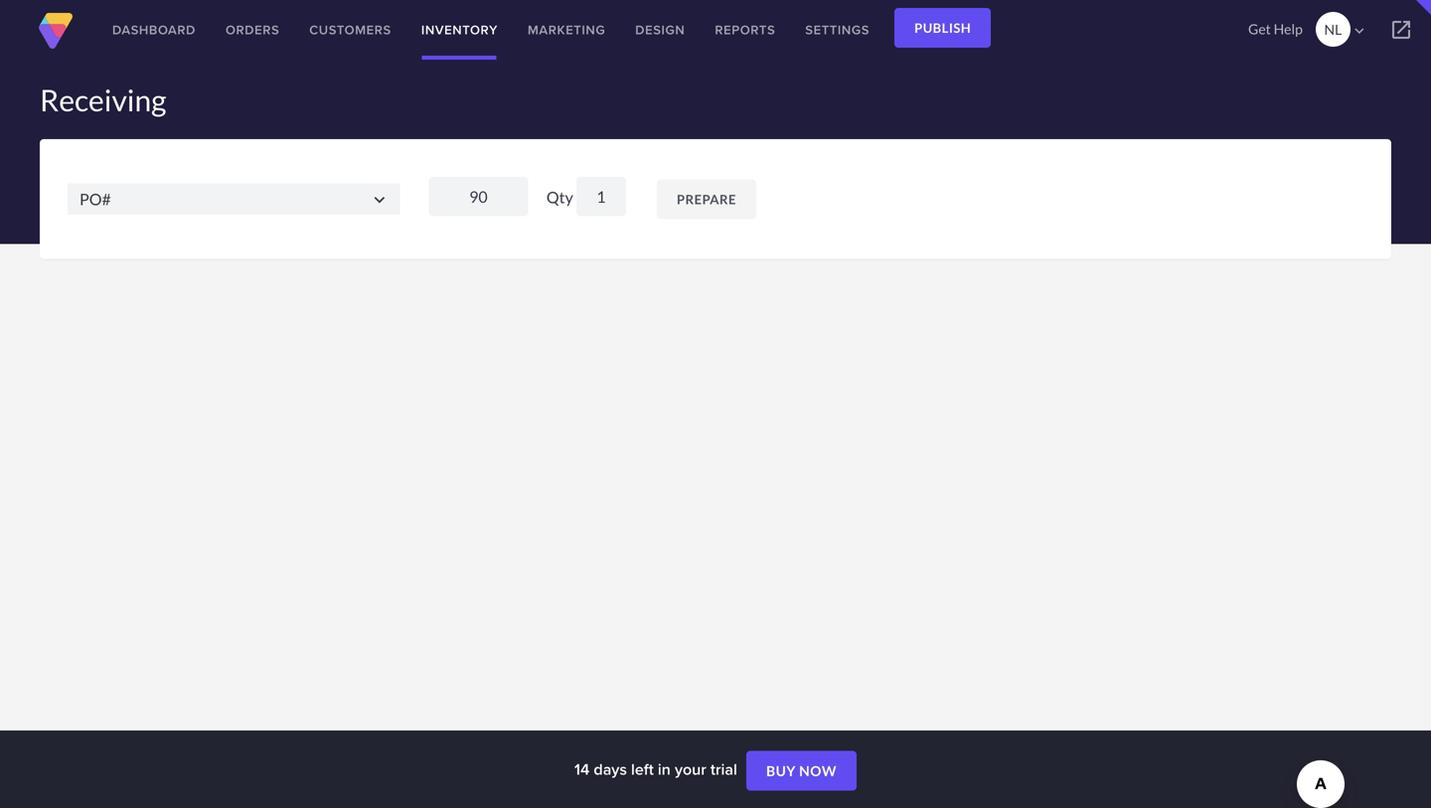 Task type: vqa. For each thing, say whether or not it's contained in the screenshot.

yes



Task type: locate. For each thing, give the bounding box(es) containing it.
publish
[[915, 20, 972, 36]]

help
[[1274, 20, 1303, 37]]

now
[[799, 763, 837, 780]]

settings
[[806, 20, 870, 39]]

customers
[[310, 20, 392, 39]]


[[369, 189, 390, 210]]

marketing
[[528, 20, 606, 39]]

nl 
[[1325, 21, 1369, 40]]

your
[[675, 758, 707, 781]]

left
[[631, 758, 654, 781]]

dashboard
[[112, 20, 196, 39]]

inventory
[[421, 20, 498, 39]]

14 days left in your trial
[[575, 758, 742, 781]]

in
[[658, 758, 671, 781]]

None text field
[[429, 177, 528, 216]]

publish button
[[895, 8, 991, 48]]

receiving
[[40, 82, 167, 118]]

None text field
[[68, 183, 400, 215]]

reports
[[715, 20, 776, 39]]

buy
[[766, 763, 796, 780]]



Task type: describe. For each thing, give the bounding box(es) containing it.
design
[[636, 20, 685, 39]]

get help
[[1249, 20, 1303, 37]]

14
[[575, 758, 590, 781]]

buy now link
[[747, 751, 857, 791]]

prepare
[[677, 191, 737, 207]]

buy now
[[766, 763, 837, 780]]

qty
[[547, 187, 573, 207]]

days
[[594, 758, 627, 781]]

nl
[[1325, 21, 1342, 38]]

get
[[1249, 20, 1271, 37]]

 link
[[1372, 0, 1432, 60]]

dashboard link
[[97, 0, 211, 60]]


[[1351, 22, 1369, 40]]

orders
[[226, 20, 280, 39]]


[[1390, 18, 1414, 42]]

trial
[[711, 758, 738, 781]]

prepare link
[[657, 179, 757, 219]]

Qty text field
[[577, 177, 626, 216]]



